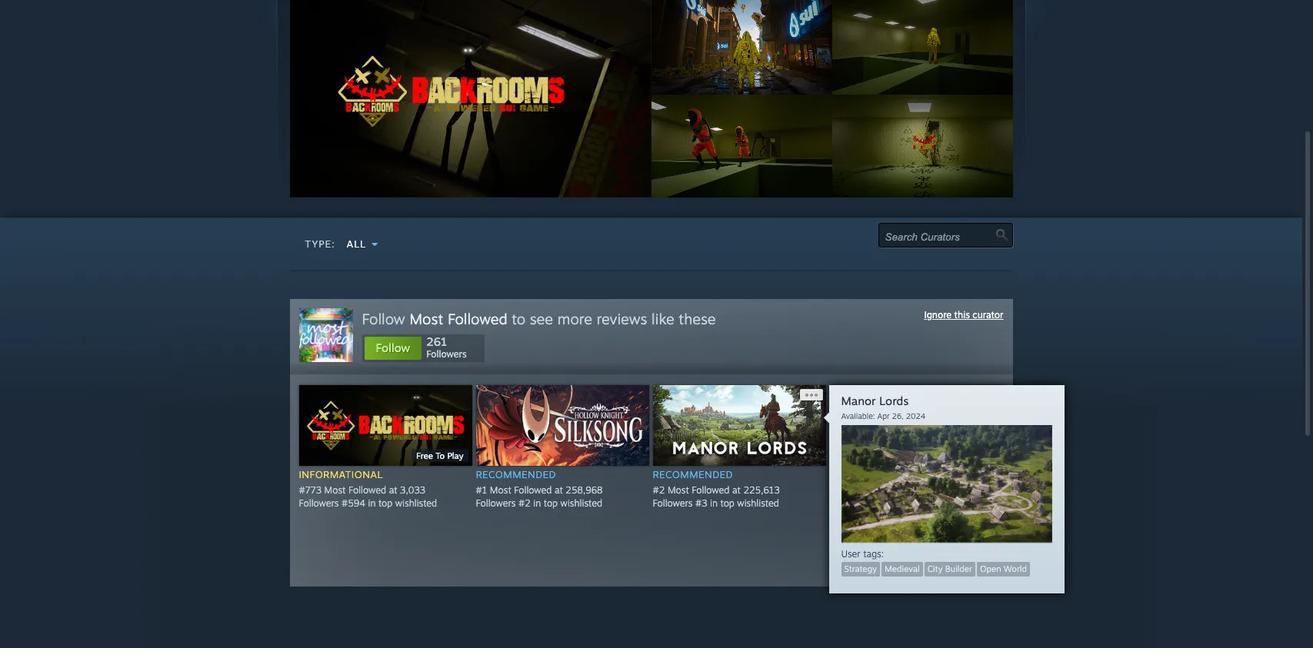 Task type: locate. For each thing, give the bounding box(es) containing it.
followed for recommended #1 most followed at 258,968 followers    #2 in top wishlisted
[[514, 485, 552, 497]]

follow
[[362, 310, 405, 329], [376, 341, 410, 356]]

in for recommended #2 most followed at 225,613 followers    #3 in top wishlisted
[[710, 498, 718, 510]]

more
[[558, 310, 593, 329]]

followed for informational #773 most followed at 3,033 followers    #594 in top wishlisted
[[349, 485, 386, 497]]

followers for recommended #2 most followed at 225,613 followers    #3 in top wishlisted
[[653, 498, 693, 510]]

play
[[447, 451, 464, 461]]

top inside informational #773 most followed at 3,033 followers    #594 in top wishlisted
[[379, 498, 393, 510]]

top
[[379, 498, 393, 510], [544, 498, 558, 510], [721, 498, 735, 510], [898, 498, 912, 510]]

#594
[[342, 498, 366, 510]]

follow left 261
[[376, 341, 410, 356]]

recommended #2 most followed at 225,613 followers    #3 in top wishlisted
[[653, 469, 780, 510]]

most for recommended #2 most followed at 225,613 followers    #3 in top wishlisted
[[668, 485, 689, 497]]

wishlisted down 225,613
[[738, 498, 780, 510]]

at inside informational #773 most followed at 3,033 followers    #594 in top wishlisted
[[389, 485, 398, 497]]

followed inside 'recommended #3 most followed at 197,768 followers    #9 in top wishlisted'
[[869, 485, 907, 497]]

4 at from the left
[[909, 485, 918, 497]]

3 top from the left
[[721, 498, 735, 510]]

1 top from the left
[[379, 498, 393, 510]]

followed for recommended #3 most followed at 197,768 followers    #9 in top wishlisted
[[869, 485, 907, 497]]

in inside "recommended #2 most followed at 225,613 followers    #3 in top wishlisted"
[[710, 498, 718, 510]]

wishlisted
[[395, 498, 437, 510], [561, 498, 603, 510], [738, 498, 780, 510], [915, 498, 957, 510]]

to
[[436, 451, 445, 461]]

at left 258,968
[[555, 485, 563, 497]]

at for informational #773 most followed at 3,033 followers    #594 in top wishlisted
[[389, 485, 398, 497]]

0 horizontal spatial #2
[[519, 498, 531, 510]]

in inside recommended #1 most followed at 258,968 followers    #2 in top wishlisted
[[534, 498, 541, 510]]

197,768
[[921, 485, 956, 497]]

followers for informational #773 most followed at 3,033 followers    #594 in top wishlisted
[[299, 498, 339, 510]]

in inside informational #773 most followed at 3,033 followers    #594 in top wishlisted
[[368, 498, 376, 510]]

3 recommended from the left
[[830, 469, 910, 481]]

2 in from the left
[[534, 498, 541, 510]]

free
[[416, 451, 433, 461]]

reviews
[[597, 310, 648, 329]]

followers
[[427, 349, 467, 360], [299, 498, 339, 510], [476, 498, 516, 510], [653, 498, 693, 510], [830, 498, 870, 510]]

2 wishlisted from the left
[[561, 498, 603, 510]]

0 horizontal spatial #3
[[696, 498, 708, 510]]

None image field
[[996, 230, 1009, 242]]

informational
[[299, 469, 383, 481]]

followed left 258,968
[[514, 485, 552, 497]]

wishlisted inside 'recommended #3 most followed at 197,768 followers    #9 in top wishlisted'
[[915, 498, 957, 510]]

most
[[410, 310, 444, 329], [324, 485, 346, 497], [490, 485, 512, 497], [668, 485, 689, 497], [845, 485, 866, 497]]

recommended inside 'recommended #3 most followed at 197,768 followers    #9 in top wishlisted'
[[830, 469, 910, 481]]

in inside 'recommended #3 most followed at 197,768 followers    #9 in top wishlisted'
[[887, 498, 895, 510]]

type: all
[[305, 238, 366, 250]]

see
[[530, 310, 553, 329]]

followed up #9
[[869, 485, 907, 497]]

followed up #594
[[349, 485, 386, 497]]

recommended
[[476, 469, 556, 481], [653, 469, 733, 481], [830, 469, 910, 481]]

1 horizontal spatial #3
[[830, 485, 842, 497]]

top inside "recommended #2 most followed at 225,613 followers    #3 in top wishlisted"
[[721, 498, 735, 510]]

1 wishlisted from the left
[[395, 498, 437, 510]]

strategy
[[845, 564, 877, 575]]

at left 3,033
[[389, 485, 398, 497]]

at inside 'recommended #3 most followed at 197,768 followers    #9 in top wishlisted'
[[909, 485, 918, 497]]

1 at from the left
[[389, 485, 398, 497]]

open
[[980, 564, 1002, 575]]

0 horizontal spatial recommended
[[476, 469, 556, 481]]

in
[[368, 498, 376, 510], [534, 498, 541, 510], [710, 498, 718, 510], [887, 498, 895, 510]]

in for recommended #3 most followed at 197,768 followers    #9 in top wishlisted
[[887, 498, 895, 510]]

tags:
[[864, 549, 884, 561]]

builder
[[946, 564, 973, 575]]

lords
[[880, 394, 909, 409]]

user
[[842, 549, 861, 561]]

#2
[[653, 485, 665, 497], [519, 498, 531, 510]]

recommended inside recommended #1 most followed at 258,968 followers    #2 in top wishlisted
[[476, 469, 556, 481]]

most inside "recommended #2 most followed at 225,613 followers    #3 in top wishlisted"
[[668, 485, 689, 497]]

#3
[[830, 485, 842, 497], [696, 498, 708, 510]]

0 vertical spatial #2
[[653, 485, 665, 497]]

wishlisted inside recommended #1 most followed at 258,968 followers    #2 in top wishlisted
[[561, 498, 603, 510]]

followed
[[448, 310, 508, 329], [349, 485, 386, 497], [514, 485, 552, 497], [692, 485, 730, 497], [869, 485, 907, 497]]

follow for follow
[[376, 341, 410, 356]]

3 in from the left
[[710, 498, 718, 510]]

followed left to
[[448, 310, 508, 329]]

most inside 'recommended #3 most followed at 197,768 followers    #9 in top wishlisted'
[[845, 485, 866, 497]]

recommended for recommended #1 most followed at 258,968 followers    #2 in top wishlisted
[[476, 469, 556, 481]]

most inside recommended #1 most followed at 258,968 followers    #2 in top wishlisted
[[490, 485, 512, 497]]

1 horizontal spatial #2
[[653, 485, 665, 497]]

4 in from the left
[[887, 498, 895, 510]]

#2 inside recommended #1 most followed at 258,968 followers    #2 in top wishlisted
[[519, 498, 531, 510]]

most inside informational #773 most followed at 3,033 followers    #594 in top wishlisted
[[324, 485, 346, 497]]

free to play
[[416, 451, 464, 461]]

wishlisted for recommended #1 most followed at 258,968 followers    #2 in top wishlisted
[[561, 498, 603, 510]]

4 top from the left
[[898, 498, 912, 510]]

wishlisted for recommended #2 most followed at 225,613 followers    #3 in top wishlisted
[[738, 498, 780, 510]]

apr
[[878, 412, 890, 421]]

followers inside recommended #1 most followed at 258,968 followers    #2 in top wishlisted
[[476, 498, 516, 510]]

#9
[[873, 498, 885, 510]]

1 recommended from the left
[[476, 469, 556, 481]]

followed inside informational #773 most followed at 3,033 followers    #594 in top wishlisted
[[349, 485, 386, 497]]

followed inside "recommended #2 most followed at 225,613 followers    #3 in top wishlisted"
[[692, 485, 730, 497]]

recommended #1 most followed at 258,968 followers    #2 in top wishlisted
[[476, 469, 603, 510]]

1 in from the left
[[368, 498, 376, 510]]

1 vertical spatial #2
[[519, 498, 531, 510]]

at inside "recommended #2 most followed at 225,613 followers    #3 in top wishlisted"
[[733, 485, 741, 497]]

3 at from the left
[[733, 485, 741, 497]]

at inside recommended #1 most followed at 258,968 followers    #2 in top wishlisted
[[555, 485, 563, 497]]

followed inside recommended #1 most followed at 258,968 followers    #2 in top wishlisted
[[514, 485, 552, 497]]

0 vertical spatial #3
[[830, 485, 842, 497]]

at left 197,768
[[909, 485, 918, 497]]

wishlisted down 3,033
[[395, 498, 437, 510]]

follow up follow link
[[362, 310, 405, 329]]

top inside 'recommended #3 most followed at 197,768 followers    #9 in top wishlisted'
[[898, 498, 912, 510]]

258,968
[[566, 485, 603, 497]]

None text field
[[885, 232, 997, 243]]

wishlisted down 197,768
[[915, 498, 957, 510]]

#1
[[476, 485, 487, 497]]

1 horizontal spatial recommended
[[653, 469, 733, 481]]

2 recommended from the left
[[653, 469, 733, 481]]

3,033
[[400, 485, 426, 497]]

followers inside informational #773 most followed at 3,033 followers    #594 in top wishlisted
[[299, 498, 339, 510]]

followers inside 'recommended #3 most followed at 197,768 followers    #9 in top wishlisted'
[[830, 498, 870, 510]]

followed left 225,613
[[692, 485, 730, 497]]

at for recommended #3 most followed at 197,768 followers    #9 in top wishlisted
[[909, 485, 918, 497]]

2 horizontal spatial recommended
[[830, 469, 910, 481]]

top for recommended #3 most followed at 197,768 followers    #9 in top wishlisted
[[898, 498, 912, 510]]

0 vertical spatial follow
[[362, 310, 405, 329]]

in for informational #773 most followed at 3,033 followers    #594 in top wishlisted
[[368, 498, 376, 510]]

in for recommended #1 most followed at 258,968 followers    #2 in top wishlisted
[[534, 498, 541, 510]]

1 vertical spatial #3
[[696, 498, 708, 510]]

3 wishlisted from the left
[[738, 498, 780, 510]]

ignore
[[925, 310, 952, 321]]

261 followers
[[427, 335, 467, 360]]

2 top from the left
[[544, 498, 558, 510]]

1 vertical spatial follow
[[376, 341, 410, 356]]

manor
[[842, 394, 876, 409]]

followers inside "recommended #2 most followed at 225,613 followers    #3 in top wishlisted"
[[653, 498, 693, 510]]

4 wishlisted from the left
[[915, 498, 957, 510]]

ignore this curator link
[[925, 310, 1004, 321]]

at
[[389, 485, 398, 497], [555, 485, 563, 497], [733, 485, 741, 497], [909, 485, 918, 497]]

at left 225,613
[[733, 485, 741, 497]]

wishlisted inside informational #773 most followed at 3,033 followers    #594 in top wishlisted
[[395, 498, 437, 510]]

wishlisted for informational #773 most followed at 3,033 followers    #594 in top wishlisted
[[395, 498, 437, 510]]

recommended inside "recommended #2 most followed at 225,613 followers    #3 in top wishlisted"
[[653, 469, 733, 481]]

wishlisted down 258,968
[[561, 498, 603, 510]]

top inside recommended #1 most followed at 258,968 followers    #2 in top wishlisted
[[544, 498, 558, 510]]

wishlisted inside "recommended #2 most followed at 225,613 followers    #3 in top wishlisted"
[[738, 498, 780, 510]]

2 at from the left
[[555, 485, 563, 497]]

medieval
[[885, 564, 920, 575]]



Task type: vqa. For each thing, say whether or not it's contained in the screenshot.
leftmost 'OF'
no



Task type: describe. For each thing, give the bounding box(es) containing it.
#3 inside "recommended #2 most followed at 225,613 followers    #3 in top wishlisted"
[[696, 498, 708, 510]]

#2 inside "recommended #2 most followed at 225,613 followers    #3 in top wishlisted"
[[653, 485, 665, 497]]

like
[[652, 310, 675, 329]]

most for informational #773 most followed at 3,033 followers    #594 in top wishlisted
[[324, 485, 346, 497]]

free to play link
[[299, 386, 476, 466]]

most for recommended #1 most followed at 258,968 followers    #2 in top wishlisted
[[490, 485, 512, 497]]

#773
[[299, 485, 322, 497]]

followed for recommended #2 most followed at 225,613 followers    #3 in top wishlisted
[[692, 485, 730, 497]]

type:
[[305, 238, 335, 250]]

follow most followed to see more reviews like these
[[362, 310, 716, 329]]

manor lords available: apr 26, 2024
[[842, 394, 926, 421]]

to
[[512, 310, 526, 329]]

2024
[[906, 412, 926, 421]]

recommended for recommended #2 most followed at 225,613 followers    #3 in top wishlisted
[[653, 469, 733, 481]]

city
[[928, 564, 943, 575]]

this
[[955, 310, 970, 321]]

ignore this curator
[[925, 310, 1004, 321]]

user tags: strategy medieval city builder open world
[[842, 549, 1027, 575]]

recommended for recommended #3 most followed at 197,768 followers    #9 in top wishlisted
[[830, 469, 910, 481]]

top for informational #773 most followed at 3,033 followers    #594 in top wishlisted
[[379, 498, 393, 510]]

26,
[[892, 412, 904, 421]]

world
[[1004, 564, 1027, 575]]

available:
[[842, 412, 876, 421]]

these
[[679, 310, 716, 329]]

followers for recommended #3 most followed at 197,768 followers    #9 in top wishlisted
[[830, 498, 870, 510]]

top for recommended #1 most followed at 258,968 followers    #2 in top wishlisted
[[544, 498, 558, 510]]

wishlisted for recommended #3 most followed at 197,768 followers    #9 in top wishlisted
[[915, 498, 957, 510]]

followers for recommended #1 most followed at 258,968 followers    #2 in top wishlisted
[[476, 498, 516, 510]]

informational #773 most followed at 3,033 followers    #594 in top wishlisted
[[299, 469, 437, 510]]

curator
[[973, 310, 1004, 321]]

#3 inside 'recommended #3 most followed at 197,768 followers    #9 in top wishlisted'
[[830, 485, 842, 497]]

all
[[347, 238, 366, 250]]

recommended #3 most followed at 197,768 followers    #9 in top wishlisted
[[830, 469, 957, 510]]

at for recommended #1 most followed at 258,968 followers    #2 in top wishlisted
[[555, 485, 563, 497]]

most for recommended #3 most followed at 197,768 followers    #9 in top wishlisted
[[845, 485, 866, 497]]

261
[[427, 335, 447, 350]]

follow for follow most followed to see more reviews like these
[[362, 310, 405, 329]]

225,613
[[744, 485, 780, 497]]

at for recommended #2 most followed at 225,613 followers    #3 in top wishlisted
[[733, 485, 741, 497]]

top for recommended #2 most followed at 225,613 followers    #3 in top wishlisted
[[721, 498, 735, 510]]

follow link
[[364, 337, 423, 361]]



